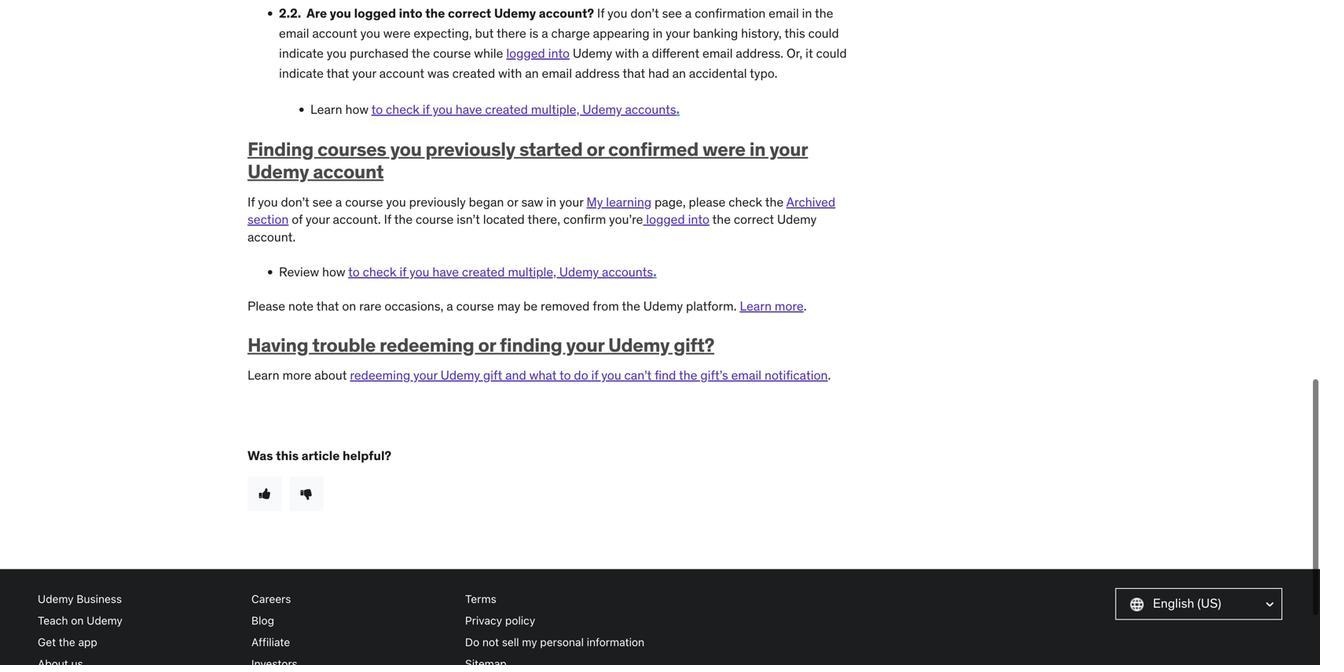 Task type: vqa. For each thing, say whether or not it's contained in the screenshot.
confirmation don't
yes



Task type: describe. For each thing, give the bounding box(es) containing it.
teach
[[38, 615, 68, 628]]

redeeming your udemy gift and what to do if you can't find the gift's email notification link
[[350, 368, 828, 384]]

you left the purchased
[[327, 45, 347, 61]]

sell
[[502, 636, 519, 649]]

course left may
[[456, 298, 494, 315]]

account inside "if you don't see a confirmation email in the email account you were expecting, but there is a charge appearing in your banking history, this could indicate you purchased the course while"
[[312, 25, 358, 41]]

you're
[[609, 212, 643, 228]]

terms link
[[465, 589, 667, 610]]

indicate inside udemy with a different email address. or, it could indicate that your account was created with an email address that had an accidental typo.
[[279, 65, 324, 82]]

multiple, for learn how to check if you have created multiple, udemy accounts .
[[531, 101, 580, 117]]

gift?
[[674, 334, 715, 357]]

policy
[[505, 615, 536, 628]]

your up confirm
[[560, 194, 584, 210]]

1 horizontal spatial into
[[548, 45, 570, 61]]

your down the having trouble redeeming or finding your udemy gift?
[[414, 368, 438, 384]]

please
[[248, 298, 285, 315]]

2 horizontal spatial learn
[[740, 298, 772, 315]]

0 vertical spatial with
[[616, 45, 639, 61]]

0 vertical spatial into
[[399, 5, 423, 21]]

account. inside the correct udemy account.
[[248, 229, 296, 245]]

could inside "if you don't see a confirmation email in the email account you were expecting, but there is a charge appearing in your banking history, this could indicate you purchased the course while"
[[809, 25, 840, 41]]

confirmation
[[695, 5, 766, 21]]

english (us)
[[1154, 596, 1222, 612]]

indicate inside "if you don't see a confirmation email in the email account you were expecting, but there is a charge appearing in your banking history, this could indicate you purchased the course while"
[[279, 45, 324, 61]]

appearing
[[593, 25, 650, 41]]

be
[[524, 298, 538, 315]]

were inside "if you don't see a confirmation email in the email account you were expecting, but there is a charge appearing in your banking history, this could indicate you purchased the course while"
[[384, 25, 411, 41]]

do
[[574, 368, 589, 384]]

if for confirmation
[[597, 5, 605, 21]]

to check if you have created multiple, udemy accounts link for learn how
[[372, 101, 677, 117]]

or inside the finding courses you previously started or confirmed were in your udemy account
[[587, 138, 605, 161]]

udemy down business
[[87, 615, 123, 628]]

account?
[[539, 5, 594, 21]]

in right 'saw'
[[547, 194, 557, 210]]

was
[[248, 448, 273, 464]]

and
[[506, 368, 527, 384]]

occasions,
[[385, 298, 444, 315]]

learn how to check if you have created multiple, udemy accounts .
[[311, 101, 680, 117]]

please
[[689, 194, 726, 210]]

course inside "if you don't see a confirmation email in the email account you were expecting, but there is a charge appearing in your banking history, this could indicate you purchased the course while"
[[433, 45, 471, 61]]

udemy up can't
[[609, 334, 670, 357]]

from
[[593, 298, 619, 315]]

privacy policy link
[[465, 610, 667, 632]]

check for review how to check if you have created multiple, udemy accounts .
[[363, 264, 397, 280]]

find
[[655, 368, 676, 384]]

account inside the finding courses you previously started or confirmed were in your udemy account
[[313, 160, 384, 184]]

you right the are
[[330, 5, 351, 21]]

terms
[[465, 593, 497, 606]]

if you don't see a course you previously began or saw in your my learning page, please check the
[[248, 194, 787, 210]]

learn for learn more about redeeming your udemy gift and what to do if you can't find the gift's email notification .
[[248, 368, 280, 384]]

1 an from the left
[[525, 65, 539, 82]]

address
[[575, 65, 620, 82]]

archived section
[[248, 194, 836, 228]]

2 an from the left
[[673, 65, 686, 82]]

your inside udemy with a different email address. or, it could indicate that your account was created with an email address that had an accidental typo.
[[352, 65, 377, 82]]

1 horizontal spatial or
[[507, 194, 519, 210]]

can't
[[625, 368, 652, 384]]

1 horizontal spatial on
[[342, 298, 356, 315]]

could inside udemy with a different email address. or, it could indicate that your account was created with an email address that had an accidental typo.
[[817, 45, 847, 61]]

you down courses
[[386, 194, 406, 210]]

a right is
[[542, 25, 549, 41]]

of your account. if the course isn't located there, confirm you're logged into
[[289, 212, 710, 228]]

you up section
[[258, 194, 278, 210]]

affiliate
[[252, 636, 290, 649]]

you down was
[[433, 101, 453, 117]]

1 vertical spatial with
[[499, 65, 522, 82]]

udemy up there
[[494, 5, 536, 21]]

2 vertical spatial if
[[384, 212, 392, 228]]

accidental
[[689, 65, 747, 82]]

my learning link
[[587, 194, 652, 210]]

how for learn how
[[346, 101, 369, 117]]

1 vertical spatial redeeming
[[350, 368, 411, 384]]

my
[[522, 636, 537, 649]]

address.
[[736, 45, 784, 61]]

the inside the correct udemy account.
[[713, 212, 731, 228]]

section
[[248, 212, 289, 228]]

information
[[587, 636, 645, 649]]

udemy with a different email address. or, it could indicate that your account was created with an email address that had an accidental typo.
[[279, 45, 847, 82]]

personal
[[540, 636, 584, 649]]

that right note
[[317, 298, 339, 315]]

udemy inside the correct udemy account.
[[778, 212, 817, 228]]

don't for confirmation
[[631, 5, 659, 21]]

english (us) link
[[1116, 589, 1283, 621]]

course left 'isn't'
[[416, 212, 454, 228]]

saw
[[522, 194, 544, 210]]

get the app link
[[38, 632, 239, 654]]

learning
[[606, 194, 652, 210]]

1 vertical spatial check
[[729, 194, 763, 210]]

began
[[469, 194, 504, 210]]

were inside the finding courses you previously started or confirmed were in your udemy account
[[703, 138, 746, 161]]

in up it
[[802, 5, 813, 21]]

may
[[497, 298, 521, 315]]

finding
[[500, 334, 563, 357]]

teach on udemy link
[[38, 610, 239, 632]]

0 vertical spatial redeeming
[[380, 334, 475, 357]]

business
[[77, 593, 122, 606]]

do not sell my personal information
[[465, 636, 645, 649]]

of
[[292, 212, 303, 228]]

article
[[302, 448, 340, 464]]

you inside the finding courses you previously started or confirmed were in your udemy account
[[390, 138, 422, 161]]

my
[[587, 194, 603, 210]]

having
[[248, 334, 308, 357]]

if for course
[[248, 194, 255, 210]]

in inside the finding courses you previously started or confirmed were in your udemy account
[[750, 138, 766, 161]]

have for review how
[[433, 264, 459, 280]]

2 horizontal spatial into
[[688, 212, 710, 228]]

you up occasions,
[[410, 264, 430, 280]]

started
[[520, 138, 583, 161]]

gift
[[483, 368, 503, 384]]

located
[[483, 212, 525, 228]]

please note that on rare occasions, a course may be removed from the udemy platform. learn more .
[[248, 298, 807, 315]]

that left the had
[[623, 65, 646, 82]]

learn for learn how to check if you have created multiple, udemy accounts .
[[311, 101, 342, 117]]

app
[[78, 636, 97, 649]]

isn't
[[457, 212, 480, 228]]

typo.
[[750, 65, 778, 82]]

if you don't see a confirmation email in the email account you were expecting, but there is a charge appearing in your banking history, this could indicate you purchased the course while
[[279, 5, 840, 61]]

1 horizontal spatial account.
[[333, 212, 381, 228]]

helpful?
[[343, 448, 392, 464]]

finding
[[248, 138, 314, 161]]

0 vertical spatial logged
[[354, 5, 396, 21]]

confirm
[[564, 212, 606, 228]]

are
[[307, 5, 327, 21]]

0 vertical spatial more
[[775, 298, 804, 315]]

that down the are
[[327, 65, 349, 82]]

see for confirmation
[[662, 5, 682, 21]]

accounts for learn how to check if you have created multiple, udemy accounts .
[[625, 101, 677, 117]]

have for learn how
[[456, 101, 482, 117]]

udemy business link
[[38, 589, 239, 610]]

blog
[[252, 615, 274, 628]]

check for learn how to check if you have created multiple, udemy accounts .
[[386, 101, 420, 117]]



Task type: locate. For each thing, give the bounding box(es) containing it.
get
[[38, 636, 56, 649]]

1 horizontal spatial were
[[703, 138, 746, 161]]

or right started
[[587, 138, 605, 161]]

to check if you have created multiple, udemy accounts link up may
[[348, 264, 654, 280]]

trouble
[[312, 334, 376, 357]]

what
[[530, 368, 557, 384]]

created inside udemy with a different email address. or, it could indicate that your account was created with an email address that had an accidental typo.
[[453, 65, 496, 82]]

email up history,
[[769, 5, 799, 21]]

1 horizontal spatial this
[[785, 25, 806, 41]]

0 horizontal spatial if
[[400, 264, 407, 280]]

notification
[[765, 368, 828, 384]]

don't up of
[[281, 194, 310, 210]]

if for review how
[[400, 264, 407, 280]]

2 vertical spatial into
[[688, 212, 710, 228]]

that
[[327, 65, 349, 82], [623, 65, 646, 82], [317, 298, 339, 315]]

check up rare at the left top
[[363, 264, 397, 280]]

expecting,
[[414, 25, 472, 41]]

None radio
[[289, 477, 324, 512]]

an right the had
[[673, 65, 686, 82]]

0 horizontal spatial with
[[499, 65, 522, 82]]

udemy up address on the left top of the page
[[573, 45, 613, 61]]

your up different
[[666, 25, 690, 41]]

you up the purchased
[[361, 25, 380, 41]]

how for review how
[[322, 264, 346, 280]]

to left do
[[560, 368, 571, 384]]

udemy down address on the left top of the page
[[583, 101, 622, 117]]

0 vertical spatial were
[[384, 25, 411, 41]]

2 indicate from the top
[[279, 65, 324, 82]]

to up rare at the left top
[[348, 264, 360, 280]]

logged
[[354, 5, 396, 21], [507, 45, 545, 61], [646, 212, 685, 228]]

multiple, up started
[[531, 101, 580, 117]]

0 horizontal spatial logged
[[354, 5, 396, 21]]

logged up the purchased
[[354, 5, 396, 21]]

1 horizontal spatial with
[[616, 45, 639, 61]]

on
[[342, 298, 356, 315], [71, 615, 84, 628]]

different
[[652, 45, 700, 61]]

multiple, for review how to check if you have created multiple, udemy accounts .
[[508, 264, 557, 280]]

more left about
[[283, 368, 312, 384]]

don't for course
[[281, 194, 310, 210]]

account.
[[333, 212, 381, 228], [248, 229, 296, 245]]

note
[[288, 298, 314, 315]]

0 vertical spatial account.
[[333, 212, 381, 228]]

or
[[587, 138, 605, 161], [507, 194, 519, 210], [478, 334, 496, 357]]

you right courses
[[390, 138, 422, 161]]

1 vertical spatial created
[[485, 101, 528, 117]]

accounts up from
[[602, 264, 654, 280]]

with down while
[[499, 65, 522, 82]]

0 horizontal spatial learn
[[248, 368, 280, 384]]

this up or,
[[785, 25, 806, 41]]

learn down having
[[248, 368, 280, 384]]

or up gift
[[478, 334, 496, 357]]

course
[[433, 45, 471, 61], [345, 194, 383, 210], [416, 212, 454, 228], [456, 298, 494, 315]]

0 vertical spatial to
[[372, 101, 383, 117]]

to check if you have created multiple, udemy accounts link for review how
[[348, 264, 654, 280]]

redeeming down trouble
[[350, 368, 411, 384]]

learn
[[311, 101, 342, 117], [740, 298, 772, 315], [248, 368, 280, 384]]

0 horizontal spatial correct
[[448, 5, 492, 21]]

see up different
[[662, 5, 682, 21]]

teach on udemy
[[38, 615, 123, 628]]

to up courses
[[372, 101, 383, 117]]

1 horizontal spatial don't
[[631, 5, 659, 21]]

get the app
[[38, 636, 97, 649]]

but
[[475, 25, 494, 41]]

there
[[497, 25, 527, 41]]

do
[[465, 636, 480, 649]]

if
[[423, 101, 430, 117], [400, 264, 407, 280], [592, 368, 599, 384]]

to for learn how
[[372, 101, 383, 117]]

your inside "if you don't see a confirmation email in the email account you were expecting, but there is a charge appearing in your banking history, this could indicate you purchased the course while"
[[666, 25, 690, 41]]

check right please
[[729, 194, 763, 210]]

created up the finding courses you previously started or confirmed were in your udemy account
[[485, 101, 528, 117]]

udemy up teach on the bottom of the page
[[38, 593, 74, 606]]

you left can't
[[602, 368, 622, 384]]

1 horizontal spatial learn
[[311, 101, 342, 117]]

2 horizontal spatial to
[[560, 368, 571, 384]]

2.2.  are you logged into the correct udemy account?
[[279, 5, 594, 21]]

redeeming down occasions,
[[380, 334, 475, 357]]

previously
[[426, 138, 516, 161], [409, 194, 466, 210]]

1 vertical spatial multiple,
[[508, 264, 557, 280]]

blog link
[[252, 610, 453, 632]]

1 vertical spatial account
[[380, 65, 425, 82]]

(us)
[[1198, 596, 1222, 612]]

1 vertical spatial this
[[276, 448, 299, 464]]

not
[[483, 636, 499, 649]]

with
[[616, 45, 639, 61], [499, 65, 522, 82]]

platform.
[[686, 298, 737, 315]]

created for learn how
[[485, 101, 528, 117]]

you up appearing
[[608, 5, 628, 21]]

2 vertical spatial check
[[363, 264, 397, 280]]

logged into link down is
[[507, 45, 570, 61]]

archived section link
[[248, 194, 836, 228]]

how right review
[[322, 264, 346, 280]]

1 horizontal spatial if
[[384, 212, 392, 228]]

logged down 'page,'
[[646, 212, 685, 228]]

a left confirmation
[[685, 5, 692, 21]]

1 indicate from the top
[[279, 45, 324, 61]]

history,
[[742, 25, 782, 41]]

0 horizontal spatial or
[[478, 334, 496, 357]]

having trouble redeeming or finding your udemy gift?
[[248, 334, 715, 357]]

careers
[[252, 593, 291, 606]]

multiple,
[[531, 101, 580, 117], [508, 264, 557, 280]]

about
[[315, 368, 347, 384]]

2 vertical spatial created
[[462, 264, 505, 280]]

1 vertical spatial more
[[283, 368, 312, 384]]

account. right of
[[333, 212, 381, 228]]

could
[[809, 25, 840, 41], [817, 45, 847, 61]]

on down udemy business
[[71, 615, 84, 628]]

into down please
[[688, 212, 710, 228]]

logged into
[[507, 45, 570, 61]]

0 vertical spatial account
[[312, 25, 358, 41]]

account. down section
[[248, 229, 296, 245]]

have down while
[[456, 101, 482, 117]]

1 vertical spatial previously
[[409, 194, 466, 210]]

check down the purchased
[[386, 101, 420, 117]]

account inside udemy with a different email address. or, it could indicate that your account was created with an email address that had an accidental typo.
[[380, 65, 425, 82]]

0 horizontal spatial to
[[348, 264, 360, 280]]

1 vertical spatial on
[[71, 615, 84, 628]]

udemy business
[[38, 593, 122, 606]]

1 horizontal spatial logged
[[507, 45, 545, 61]]

0 vertical spatial or
[[587, 138, 605, 161]]

0 vertical spatial multiple,
[[531, 101, 580, 117]]

0 vertical spatial indicate
[[279, 45, 324, 61]]

logged into link down 'page,'
[[643, 212, 710, 228]]

2 horizontal spatial logged
[[646, 212, 685, 228]]

learn more link
[[740, 298, 804, 315]]

if for learn how
[[423, 101, 430, 117]]

email up accidental
[[703, 45, 733, 61]]

have up occasions,
[[433, 264, 459, 280]]

had
[[649, 65, 670, 82]]

a up the had
[[643, 45, 649, 61]]

2 horizontal spatial if
[[592, 368, 599, 384]]

multiple, up be
[[508, 264, 557, 280]]

course down "expecting," at left
[[433, 45, 471, 61]]

0 horizontal spatial more
[[283, 368, 312, 384]]

don't
[[631, 5, 659, 21], [281, 194, 310, 210]]

learn right platform.
[[740, 298, 772, 315]]

0 vertical spatial have
[[456, 101, 482, 117]]

don't inside "if you don't see a confirmation email in the email account you were expecting, but there is a charge appearing in your banking history, this could indicate you purchased the course while"
[[631, 5, 659, 21]]

could right it
[[817, 45, 847, 61]]

1 vertical spatial see
[[313, 194, 333, 210]]

0 vertical spatial check
[[386, 101, 420, 117]]

your inside the finding courses you previously started or confirmed were in your udemy account
[[770, 138, 808, 161]]

email down logged into at left
[[542, 65, 572, 82]]

1 vertical spatial to
[[348, 264, 360, 280]]

udemy left gift
[[441, 368, 480, 384]]

0 horizontal spatial this
[[276, 448, 299, 464]]

indicate
[[279, 45, 324, 61], [279, 65, 324, 82]]

0 vertical spatial correct
[[448, 5, 492, 21]]

1 vertical spatial don't
[[281, 194, 310, 210]]

1 vertical spatial account.
[[248, 229, 296, 245]]

0 vertical spatial logged into link
[[507, 45, 570, 61]]

into down 'charge' at the top of the page
[[548, 45, 570, 61]]

see down courses
[[313, 194, 333, 210]]

0 vertical spatial this
[[785, 25, 806, 41]]

2 horizontal spatial if
[[597, 5, 605, 21]]

on inside 'teach on udemy' link
[[71, 615, 84, 628]]

an down logged into at left
[[525, 65, 539, 82]]

charge
[[552, 25, 590, 41]]

0 horizontal spatial into
[[399, 5, 423, 21]]

learn more about redeeming your udemy gift and what to do if you can't find the gift's email notification .
[[248, 368, 831, 384]]

if up occasions,
[[400, 264, 407, 280]]

your up the redeeming your udemy gift and what to do if you can't find the gift's email notification link
[[566, 334, 605, 357]]

0 vertical spatial on
[[342, 298, 356, 315]]

0 vertical spatial see
[[662, 5, 682, 21]]

created down while
[[453, 65, 496, 82]]

1 vertical spatial could
[[817, 45, 847, 61]]

2 horizontal spatial or
[[587, 138, 605, 161]]

were up please
[[703, 138, 746, 161]]

None radio
[[248, 477, 282, 512]]

in
[[802, 5, 813, 21], [653, 25, 663, 41], [750, 138, 766, 161], [547, 194, 557, 210]]

don't up appearing
[[631, 5, 659, 21]]

1 vertical spatial if
[[248, 194, 255, 210]]

0 vertical spatial if
[[423, 101, 430, 117]]

more
[[775, 298, 804, 315], [283, 368, 312, 384]]

1 vertical spatial have
[[433, 264, 459, 280]]

0 horizontal spatial account.
[[248, 229, 296, 245]]

finding courses you previously started or confirmed were in your udemy account
[[248, 138, 808, 184]]

1 vertical spatial accounts
[[602, 264, 654, 280]]

1 horizontal spatial if
[[423, 101, 430, 117]]

udemy up removed
[[560, 264, 599, 280]]

courses
[[318, 138, 387, 161]]

affiliate link
[[252, 632, 453, 654]]

or,
[[787, 45, 803, 61]]

0 horizontal spatial see
[[313, 194, 333, 210]]

0 vertical spatial learn
[[311, 101, 342, 117]]

while
[[474, 45, 504, 61]]

your right of
[[306, 212, 330, 228]]

2 vertical spatial logged
[[646, 212, 685, 228]]

to for review how
[[348, 264, 360, 280]]

accounts
[[625, 101, 677, 117], [602, 264, 654, 280]]

how up courses
[[346, 101, 369, 117]]

previously up 'isn't'
[[409, 194, 466, 210]]

a down courses
[[336, 194, 342, 210]]

or left 'saw'
[[507, 194, 519, 210]]

0 horizontal spatial an
[[525, 65, 539, 82]]

into
[[399, 5, 423, 21], [548, 45, 570, 61], [688, 212, 710, 228]]

0 vertical spatial to check if you have created multiple, udemy accounts link
[[372, 101, 677, 117]]

with down appearing
[[616, 45, 639, 61]]

logged into link
[[507, 45, 570, 61], [643, 212, 710, 228]]

your up archived
[[770, 138, 808, 161]]

is
[[530, 25, 539, 41]]

were up the purchased
[[384, 25, 411, 41]]

logged down is
[[507, 45, 545, 61]]

1 vertical spatial how
[[322, 264, 346, 280]]

correct inside the correct udemy account.
[[734, 212, 774, 228]]

1 vertical spatial into
[[548, 45, 570, 61]]

udemy up section
[[248, 160, 309, 184]]

it
[[806, 45, 814, 61]]

this inside "if you don't see a confirmation email in the email account you were expecting, but there is a charge appearing in your banking history, this could indicate you purchased the course while"
[[785, 25, 806, 41]]

learn up courses
[[311, 101, 342, 117]]

account
[[312, 25, 358, 41], [380, 65, 425, 82], [313, 160, 384, 184]]

to check if you have created multiple, udemy accounts link
[[372, 101, 677, 117], [348, 264, 654, 280]]

2 vertical spatial if
[[592, 368, 599, 384]]

could up it
[[809, 25, 840, 41]]

2 vertical spatial account
[[313, 160, 384, 184]]

review
[[279, 264, 319, 280]]

option group
[[248, 477, 861, 512]]

in up different
[[653, 25, 663, 41]]

1 vertical spatial or
[[507, 194, 519, 210]]

1 horizontal spatial to
[[372, 101, 383, 117]]

previously down learn how to check if you have created multiple, udemy accounts .
[[426, 138, 516, 161]]

1 vertical spatial logged
[[507, 45, 545, 61]]

see inside "if you don't see a confirmation email in the email account you were expecting, but there is a charge appearing in your banking history, this could indicate you purchased the course while"
[[662, 5, 682, 21]]

your down the purchased
[[352, 65, 377, 82]]

udemy
[[494, 5, 536, 21], [573, 45, 613, 61], [583, 101, 622, 117], [248, 160, 309, 184], [778, 212, 817, 228], [560, 264, 599, 280], [644, 298, 683, 315], [609, 334, 670, 357], [441, 368, 480, 384], [38, 593, 74, 606], [87, 615, 123, 628]]

on left rare at the left top
[[342, 298, 356, 315]]

to check if you have created multiple, udemy accounts link up started
[[372, 101, 677, 117]]

you
[[330, 5, 351, 21], [608, 5, 628, 21], [361, 25, 380, 41], [327, 45, 347, 61], [433, 101, 453, 117], [390, 138, 422, 161], [258, 194, 278, 210], [386, 194, 406, 210], [410, 264, 430, 280], [602, 368, 622, 384]]

0 horizontal spatial if
[[248, 194, 255, 210]]

0 horizontal spatial don't
[[281, 194, 310, 210]]

0 vertical spatial accounts
[[625, 101, 677, 117]]

accounts down the had
[[625, 101, 677, 117]]

udemy inside the finding courses you previously started or confirmed were in your udemy account
[[248, 160, 309, 184]]

was this article helpful?
[[248, 448, 392, 464]]

a inside udemy with a different email address. or, it could indicate that your account was created with an email address that had an accidental typo.
[[643, 45, 649, 61]]

0 vertical spatial don't
[[631, 5, 659, 21]]

removed
[[541, 298, 590, 315]]

your
[[666, 25, 690, 41], [352, 65, 377, 82], [770, 138, 808, 161], [560, 194, 584, 210], [306, 212, 330, 228], [566, 334, 605, 357], [414, 368, 438, 384]]

created up may
[[462, 264, 505, 280]]

udemy left platform.
[[644, 298, 683, 315]]

do not sell my personal information link
[[465, 632, 667, 654]]

1 vertical spatial indicate
[[279, 65, 324, 82]]

if inside "if you don't see a confirmation email in the email account you were expecting, but there is a charge appearing in your banking history, this could indicate you purchased the course while"
[[597, 5, 605, 21]]

this right the was
[[276, 448, 299, 464]]

1 vertical spatial logged into link
[[643, 212, 710, 228]]

see for course
[[313, 194, 333, 210]]

a right occasions,
[[447, 298, 453, 315]]

course down courses
[[345, 194, 383, 210]]

privacy
[[465, 615, 502, 628]]

into up "expecting," at left
[[399, 5, 423, 21]]

1 horizontal spatial more
[[775, 298, 804, 315]]

in down typo.
[[750, 138, 766, 161]]

email right gift's
[[732, 368, 762, 384]]

0 vertical spatial if
[[597, 5, 605, 21]]

banking
[[693, 25, 739, 41]]

page,
[[655, 194, 686, 210]]

accounts for review how to check if you have created multiple, udemy accounts .
[[602, 264, 654, 280]]

1 horizontal spatial logged into link
[[643, 212, 710, 228]]

the correct udemy account.
[[248, 212, 817, 245]]

an
[[525, 65, 539, 82], [673, 65, 686, 82]]

0 horizontal spatial logged into link
[[507, 45, 570, 61]]

correct
[[448, 5, 492, 21], [734, 212, 774, 228]]

email down the are
[[279, 25, 309, 41]]

2 vertical spatial or
[[478, 334, 496, 357]]

created for review how
[[462, 264, 505, 280]]

1 vertical spatial learn
[[740, 298, 772, 315]]

1 vertical spatial were
[[703, 138, 746, 161]]

previously inside the finding courses you previously started or confirmed were in your udemy account
[[426, 138, 516, 161]]

2 vertical spatial to
[[560, 368, 571, 384]]

careers link
[[252, 589, 453, 610]]

english
[[1154, 596, 1195, 612]]

if
[[597, 5, 605, 21], [248, 194, 255, 210], [384, 212, 392, 228]]

2 vertical spatial learn
[[248, 368, 280, 384]]

1 vertical spatial correct
[[734, 212, 774, 228]]

0 vertical spatial previously
[[426, 138, 516, 161]]

0 horizontal spatial on
[[71, 615, 84, 628]]

udemy inside udemy with a different email address. or, it could indicate that your account was created with an email address that had an accidental typo.
[[573, 45, 613, 61]]



